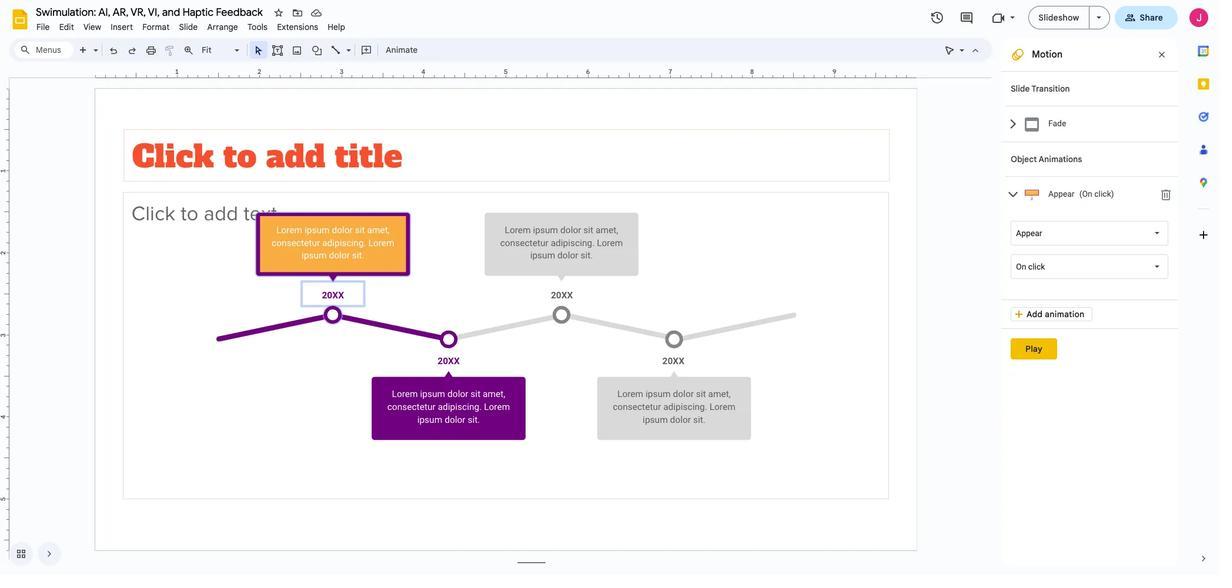 Task type: vqa. For each thing, say whether or not it's contained in the screenshot.
"Appear" in "tab"
yes



Task type: describe. For each thing, give the bounding box(es) containing it.
help
[[328, 22, 345, 32]]

file menu item
[[32, 20, 54, 34]]

slide for slide transition
[[1011, 84, 1030, 94]]

insert
[[111, 22, 133, 32]]

extensions
[[277, 22, 318, 32]]

play button
[[1011, 339, 1057, 360]]

insert image image
[[290, 42, 304, 58]]

navigation inside motion "application"
[[0, 533, 61, 576]]

Zoom text field
[[200, 42, 233, 58]]

view menu item
[[79, 20, 106, 34]]

insert menu item
[[106, 20, 138, 34]]

main toolbar
[[73, 41, 424, 59]]

Zoom field
[[198, 42, 245, 59]]

tab panel inside object animations tab list
[[1006, 212, 1178, 300]]

appear (on click)
[[1049, 189, 1114, 199]]

click)
[[1095, 189, 1114, 199]]

new slide with layout image
[[91, 42, 98, 46]]

tab containing appear
[[1006, 0, 1180, 548]]

object
[[1011, 154, 1037, 165]]

tools
[[248, 22, 268, 32]]

play
[[1026, 344, 1043, 355]]

edit
[[59, 22, 74, 32]]

Star checkbox
[[271, 5, 287, 21]]

slideshow
[[1039, 12, 1079, 23]]

Rename text field
[[32, 5, 269, 19]]

view
[[83, 22, 101, 32]]

menu bar inside menu bar banner
[[32, 15, 350, 35]]

extensions menu item
[[272, 20, 323, 34]]

add
[[1027, 309, 1043, 320]]

help menu item
[[323, 20, 350, 34]]

animations
[[1039, 154, 1082, 165]]

slide for slide
[[179, 22, 198, 32]]

Menus field
[[15, 42, 74, 58]]

on click option
[[1016, 261, 1045, 273]]



Task type: locate. For each thing, give the bounding box(es) containing it.
tab panel
[[1006, 212, 1178, 300]]

format menu item
[[138, 20, 174, 34]]

object animations
[[1011, 154, 1082, 165]]

1 horizontal spatial appear
[[1049, 189, 1075, 199]]

appear up on click option
[[1016, 229, 1042, 238]]

shape image
[[310, 42, 324, 58]]

motion section
[[1001, 0, 1180, 566]]

fade tab
[[1006, 106, 1178, 142]]

edit menu item
[[54, 20, 79, 34]]

on
[[1016, 262, 1026, 272]]

slide right format
[[179, 22, 198, 32]]

arrange
[[207, 22, 238, 32]]

object animations tab list
[[1001, 0, 1180, 548]]

tab panel containing appear
[[1006, 212, 1178, 300]]

tab
[[1006, 0, 1180, 548]]

0 horizontal spatial appear
[[1016, 229, 1042, 238]]

on click
[[1016, 262, 1045, 272]]

slide
[[179, 22, 198, 32], [1011, 84, 1030, 94]]

transition
[[1032, 84, 1070, 94]]

navigation
[[0, 533, 61, 576]]

motion
[[1032, 49, 1063, 61]]

mode and view toolbar
[[940, 38, 985, 62]]

slideshow button
[[1029, 6, 1089, 29]]

(on
[[1079, 189, 1093, 199]]

format
[[142, 22, 170, 32]]

tools menu item
[[243, 20, 272, 34]]

animate
[[386, 45, 418, 55]]

menu bar banner
[[0, 0, 1220, 576]]

appear for appear (on click)
[[1049, 189, 1075, 199]]

animate button
[[380, 41, 423, 59]]

appear
[[1049, 189, 1075, 199], [1016, 229, 1042, 238]]

slide menu item
[[174, 20, 203, 34]]

share button
[[1115, 6, 1178, 29]]

1 horizontal spatial slide
[[1011, 84, 1030, 94]]

appear left (on
[[1049, 189, 1075, 199]]

animation
[[1045, 309, 1085, 320]]

arrange menu item
[[203, 20, 243, 34]]

slide left the transition
[[1011, 84, 1030, 94]]

add animation button
[[1011, 308, 1092, 322]]

click
[[1028, 262, 1045, 272]]

0 vertical spatial slide
[[179, 22, 198, 32]]

1 vertical spatial appear
[[1016, 229, 1042, 238]]

file
[[36, 22, 50, 32]]

share
[[1140, 12, 1163, 23]]

0 horizontal spatial slide
[[179, 22, 198, 32]]

fade
[[1049, 119, 1066, 128]]

menu bar containing file
[[32, 15, 350, 35]]

live pointer settings image
[[957, 42, 964, 46]]

appear for appear
[[1016, 229, 1042, 238]]

start slideshow (⌘+enter) image
[[1096, 16, 1101, 19]]

slide inside motion section
[[1011, 84, 1030, 94]]

menu bar
[[32, 15, 350, 35]]

appear inside tab
[[1049, 189, 1075, 199]]

slide inside menu item
[[179, 22, 198, 32]]

appear option
[[1016, 228, 1042, 239]]

motion application
[[0, 0, 1220, 576]]

tab list
[[1187, 35, 1220, 543]]

add animation
[[1027, 309, 1085, 320]]

0 vertical spatial appear
[[1049, 189, 1075, 199]]

1 vertical spatial slide
[[1011, 84, 1030, 94]]

slide transition
[[1011, 84, 1070, 94]]

appear inside tab panel
[[1016, 229, 1042, 238]]

tab list inside menu bar banner
[[1187, 35, 1220, 543]]



